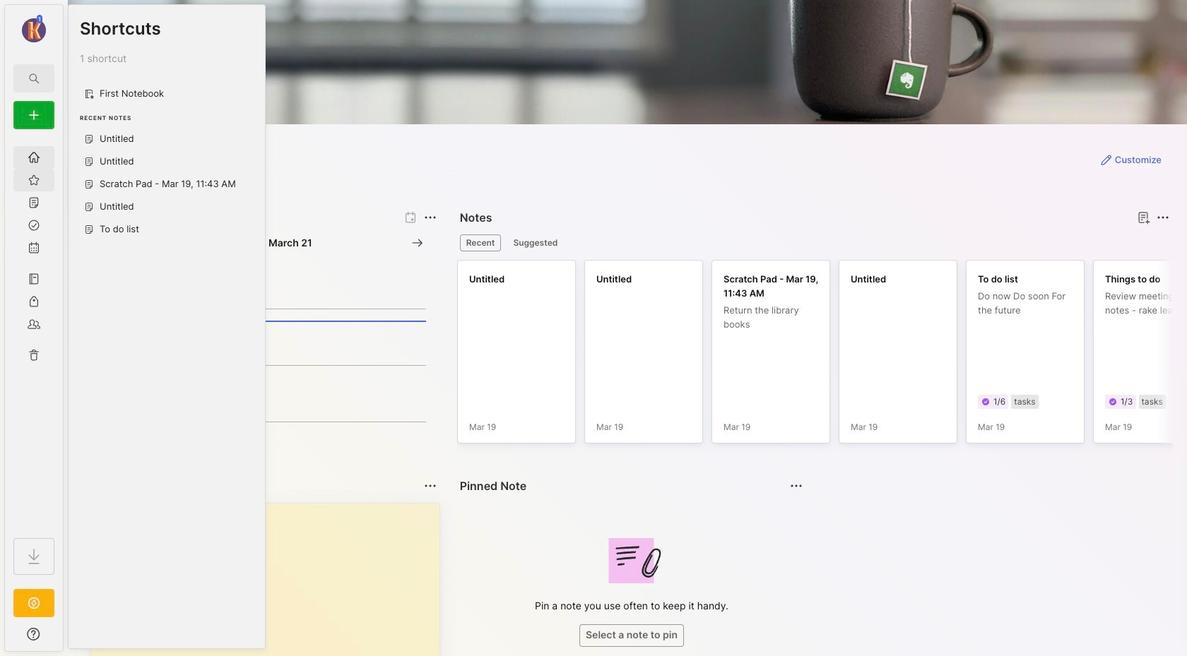 Task type: describe. For each thing, give the bounding box(es) containing it.
2 tab from the left
[[507, 235, 564, 252]]

home image
[[27, 151, 41, 165]]

Start writing… text field
[[103, 504, 439, 657]]

Account field
[[5, 13, 63, 45]]

1 tab from the left
[[460, 235, 502, 252]]

click to expand image
[[62, 631, 72, 648]]

edit search image
[[25, 70, 42, 87]]



Task type: locate. For each thing, give the bounding box(es) containing it.
0 horizontal spatial tab
[[460, 235, 502, 252]]

tree
[[5, 138, 63, 526]]

tab
[[460, 235, 502, 252], [507, 235, 564, 252]]

upgrade image
[[25, 595, 42, 612]]

tree inside main element
[[5, 138, 63, 526]]

row group
[[457, 260, 1188, 452]]

tab list
[[460, 235, 1168, 252]]

WHAT'S NEW field
[[5, 624, 63, 646]]

main element
[[0, 0, 68, 657]]

1 horizontal spatial tab
[[507, 235, 564, 252]]



Task type: vqa. For each thing, say whether or not it's contained in the screenshot.
well?
no



